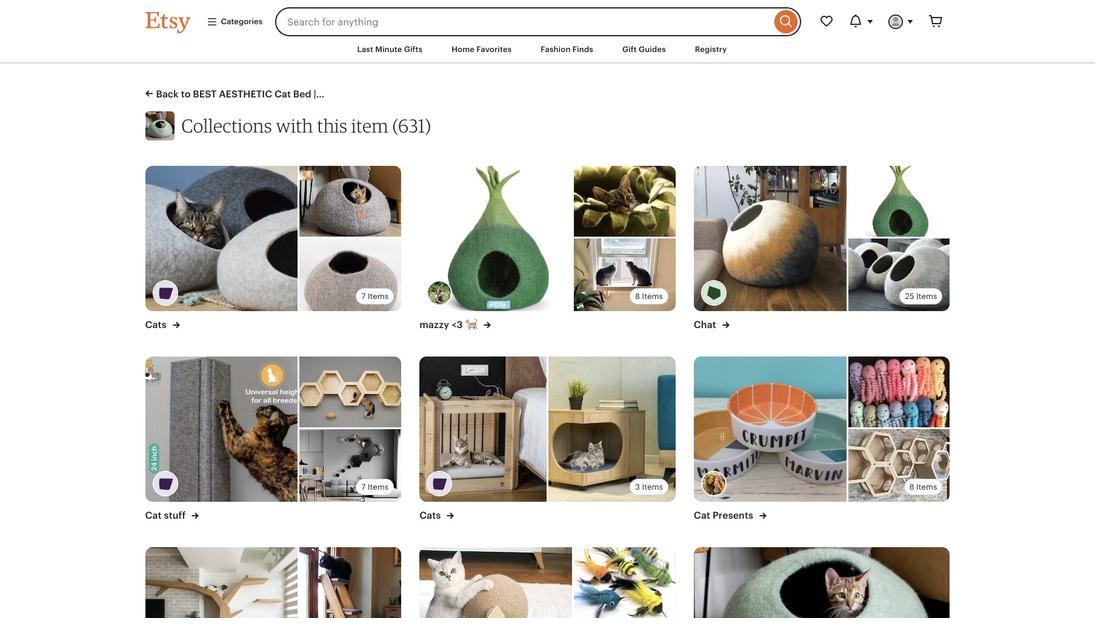 Task type: locate. For each thing, give the bounding box(es) containing it.
0 horizontal spatial cat
[[145, 510, 162, 522]]

collections
[[182, 115, 272, 137]]

0 horizontal spatial 8
[[635, 292, 640, 301]]

wall corner cat scratcher post,cat toy, cat wall furniture, corner carpet wall scraper cats hanging cat scretching board image
[[145, 357, 298, 503]]

mazzy <3 🐈 link
[[419, 319, 491, 332]]

7
[[361, 292, 366, 301], [361, 483, 366, 492]]

2 cat from the left
[[694, 510, 710, 522]]

finds
[[573, 45, 593, 54]]

gifts
[[404, 45, 423, 54]]

0 vertical spatial cats link
[[145, 319, 180, 332]]

items for the 28"x10" two cats? no problem!_cat window perch_sturdy-safe support legs_installed 1 minute_no tools no nails_cat window shelf_cat lover gift "image"
[[642, 292, 663, 301]]

fashion finds
[[541, 45, 593, 54]]

0 horizontal spatial 8 items
[[635, 292, 663, 301]]

small kitten, ferret, hedgehog cave bed, green, wet-felted, handmade using 100% new zealand merino wool, caves for kittens & small pets image
[[419, 166, 572, 312], [848, 166, 950, 239]]

cat climbing wall tree house production plan walking step ladder furniture cnc comfortable cat home decoration cat zone custom furniture image
[[145, 548, 298, 619]]

0 vertical spatial best aesthetic cat bed | natural organic merino felt wool | soft, wholesome, cute | #1 modern "cat corner" cave | handmade round style image
[[145, 112, 174, 141]]

(631)
[[392, 115, 431, 137]]

0 horizontal spatial small kitten, ferret, hedgehog cave bed, green, wet-felted, handmade using 100% new zealand merino wool, caves for kittens & small pets image
[[419, 166, 572, 312]]

items for 50cm handmade wool cat cocoon bed / cozy cat cave house image
[[368, 292, 389, 301]]

crochet octopus for cats with catnip image
[[848, 357, 950, 430]]

3 items
[[635, 483, 663, 492]]

1 7 from the top
[[361, 292, 366, 301]]

1 horizontal spatial cats link
[[419, 510, 454, 523]]

None search field
[[275, 7, 801, 36]]

cat bed/cat house/cat cave/ houseleek felted cat bed image
[[574, 166, 676, 239]]

items for the set of 8 items cat cave wall shelf modern wall décor cat furniture cat bed wooden shelf pet shelter house for kitty cat tree complex house image
[[368, 483, 389, 492]]

1 vertical spatial cats
[[419, 510, 443, 522]]

8 items
[[635, 292, 663, 301], [909, 483, 937, 492]]

cat scratching ball toy, grinding paws toys, kitten sisal rope ball, cats scratcher wear-resistant, pet furniture, pet christmas gift image
[[419, 548, 572, 619]]

2 7 from the top
[[361, 483, 366, 492]]

categories banner
[[123, 0, 972, 36]]

1 vertical spatial 7
[[361, 483, 366, 492]]

1 vertical spatial 8 items
[[909, 483, 937, 492]]

28"x10" two cats? no problem!_cat window perch_sturdy-safe support legs_installed 1 minute_no tools no nails_cat window shelf_cat lover gift image
[[574, 239, 676, 312]]

0 horizontal spatial cats
[[145, 319, 169, 331]]

with
[[276, 115, 313, 137]]

0 vertical spatial 8
[[635, 292, 640, 301]]

1 horizontal spatial small kitten, ferret, hedgehog cave bed, green, wet-felted, handmade using 100% new zealand merino wool, caves for kittens & small pets image
[[848, 166, 950, 239]]

categories button
[[197, 11, 272, 33]]

cats for 3 items
[[419, 510, 443, 522]]

1 vertical spatial best aesthetic cat bed | natural organic merino felt wool | soft, wholesome, cute | #1 modern "cat corner" cave | handmade round style image
[[300, 166, 401, 239]]

cats
[[145, 319, 169, 331], [419, 510, 443, 522]]

8
[[635, 292, 640, 301], [909, 483, 914, 492]]

0 vertical spatial 8 items
[[635, 292, 663, 301]]

cats link
[[145, 319, 180, 332], [419, 510, 454, 523]]

presents
[[713, 510, 753, 522]]

categories
[[221, 17, 262, 26]]

1 horizontal spatial cat
[[694, 510, 710, 522]]

cat stuff link
[[145, 510, 199, 523]]

items
[[368, 292, 389, 301], [642, 292, 663, 301], [916, 292, 937, 301], [368, 483, 389, 492], [642, 483, 663, 492], [916, 483, 937, 492]]

items for bubble shape cat cocoon / ombre color pet bed / modern pet bed / cat bed / cat cave / cat house / pet furniture / cat nap cocoon image
[[916, 292, 937, 301]]

modern cat furniture, cat wall selves, unique cat bed, new cat gift, cat climb wall, light wood hexagon, cat shelf, cat tunnel, cat gym image
[[848, 430, 950, 503]]

best aesthetic cat bed | natural organic merino felt wool | soft, wholesome, cute | #1 modern "cat corner" cave | handmade round style image
[[145, 112, 174, 141], [300, 166, 401, 239]]

7 for cats
[[361, 292, 366, 301]]

8 for mazzy <3 🐈
[[635, 292, 640, 301]]

7 items
[[361, 292, 389, 301], [361, 483, 389, 492]]

1 horizontal spatial best aesthetic cat bed | natural organic merino felt wool | soft, wholesome, cute | #1 modern "cat corner" cave | handmade round style image
[[300, 166, 401, 239]]

0 horizontal spatial cats link
[[145, 319, 180, 332]]

0 vertical spatial 7
[[361, 292, 366, 301]]

last minute gifts link
[[348, 39, 432, 61]]

home favorites
[[452, 45, 512, 54]]

0 vertical spatial cats
[[145, 319, 169, 331]]

cat
[[145, 510, 162, 522], [694, 510, 710, 522]]

8 for cat presents
[[909, 483, 914, 492]]

<3
[[452, 319, 463, 331]]

1 vertical spatial cats link
[[419, 510, 454, 523]]

stuff
[[164, 510, 186, 522]]

chat
[[694, 319, 719, 331]]

1 vertical spatial 8
[[909, 483, 914, 492]]

favorites
[[477, 45, 512, 54]]

1 vertical spatial 7 items
[[361, 483, 389, 492]]

collections with this item (631)
[[182, 115, 431, 137]]

1 horizontal spatial 8
[[909, 483, 914, 492]]

2 7 items from the top
[[361, 483, 389, 492]]

1 horizontal spatial cats
[[419, 510, 443, 522]]

cat for cat presents
[[694, 510, 710, 522]]

1 cat from the left
[[145, 510, 162, 522]]

cat ladder - 4 step pine, customizable | beautifully designed pet furniture | handcrafted high-quality ladder for cats | perfect window seat image
[[300, 548, 401, 619]]

1 horizontal spatial 8 items
[[909, 483, 937, 492]]

cat for cat stuff
[[145, 510, 162, 522]]

1 7 items from the top
[[361, 292, 389, 301]]

cat left presents
[[694, 510, 710, 522]]

0 vertical spatial 7 items
[[361, 292, 389, 301]]

items for modern cat furniture, cat wall selves, unique cat bed, new cat gift, cat climb wall, light wood hexagon, cat shelf, cat tunnel, cat gym 'image' on the right
[[916, 483, 937, 492]]

Search for anything text field
[[275, 7, 771, 36]]

menu bar
[[123, 36, 972, 64]]

cat left stuff
[[145, 510, 162, 522]]



Task type: vqa. For each thing, say whether or not it's contained in the screenshot.
Ships from Graham, WA
no



Task type: describe. For each thing, give the bounding box(es) containing it.
cjas2 image
[[701, 472, 727, 497]]

cat wool cave bed, pet house dog sleeping bag - hand felted wool furniture - modern home decor cocoon design art, white mustard grey bubble image
[[694, 166, 846, 312]]

bubble shape cat cocoon / ombre color pet bed / modern pet bed / cat bed / cat cave / cat house / pet furniture / cat nap cocoon image
[[848, 239, 950, 312]]

fashion
[[541, 45, 571, 54]]

🐈
[[465, 319, 477, 331]]

personalised pet bowls image
[[694, 357, 846, 503]]

this
[[317, 115, 347, 137]]

gift
[[622, 45, 637, 54]]

cat stuff
[[145, 510, 188, 522]]

registry link
[[686, 39, 736, 61]]

registry
[[695, 45, 727, 54]]

8 items for mazzy <3 🐈
[[635, 292, 663, 301]]

25 items
[[905, 292, 937, 301]]

cat presents
[[694, 510, 756, 522]]

cats link for 7 items
[[145, 319, 180, 332]]

minute
[[375, 45, 402, 54]]

item
[[351, 115, 388, 137]]

gift guides
[[622, 45, 666, 54]]

0 horizontal spatial best aesthetic cat bed | natural organic merino felt wool | soft, wholesome, cute | #1 modern "cat corner" cave | handmade round style image
[[145, 112, 174, 141]]

7 items for cats
[[361, 292, 389, 301]]

7 items for cat stuff
[[361, 483, 389, 492]]

gift guides link
[[613, 39, 675, 61]]

wooden cat house naxos - wood / white / grey | indoor kitten house, elegant cat house, cat furniture, cute cat crate, cat home, cat box image
[[419, 357, 547, 503]]

none search field inside categories banner
[[275, 7, 801, 36]]

set of 8 items cat cave wall shelf modern wall décor cat furniture cat bed wooden shelf pet shelter house for kitty cat tree complex house image
[[300, 430, 401, 503]]

50cm handmade wool cat cocoon bed / cozy cat cave house image
[[300, 239, 401, 312]]

mazzy <3 🐈
[[419, 319, 480, 331]]

cat presents link
[[694, 510, 767, 523]]

lily image
[[427, 281, 452, 306]]

home favorites link
[[443, 39, 521, 61]]

modern pet bed / cat bed / cat cave / cat house / pet furniture / cat nap cocoon made of natural color wool image
[[145, 166, 298, 312]]

25
[[905, 292, 914, 301]]

chat link
[[694, 319, 730, 332]]

menu bar containing last minute gifts
[[123, 36, 972, 64]]

mazzy
[[419, 319, 449, 331]]

last
[[357, 45, 373, 54]]

cats for 7 items
[[145, 319, 169, 331]]

guides
[[639, 45, 666, 54]]

critter packs: "birds of a feather" - 6 great toys  great way to try toys image
[[574, 548, 676, 619]]

cats link for 3 items
[[419, 510, 454, 523]]

1 small kitten, ferret, hedgehog cave bed, green, wet-felted, handmade using 100% new zealand merino wool, caves for kittens & small pets image from the left
[[419, 166, 572, 312]]

fashion finds link
[[532, 39, 602, 61]]

cat flat from wowhelperco set of 7 cat houses modern furniture piece of art on wall floating cat house cat cozy places cat shelves for wall image
[[300, 357, 401, 430]]

home
[[452, 45, 475, 54]]

wooden cat house kimolos - wood / grey, white | indoor kitten house, elegant cat house, cat furniture, cute cat crate, cat home, cat box image
[[548, 357, 676, 503]]

3
[[635, 483, 640, 492]]

2 small kitten, ferret, hedgehog cave bed, green, wet-felted, handmade using 100% new zealand merino wool, caves for kittens & small pets image from the left
[[848, 166, 950, 239]]

8 items for cat presents
[[909, 483, 937, 492]]

last minute gifts
[[357, 45, 423, 54]]

7 for cat stuff
[[361, 483, 366, 492]]



